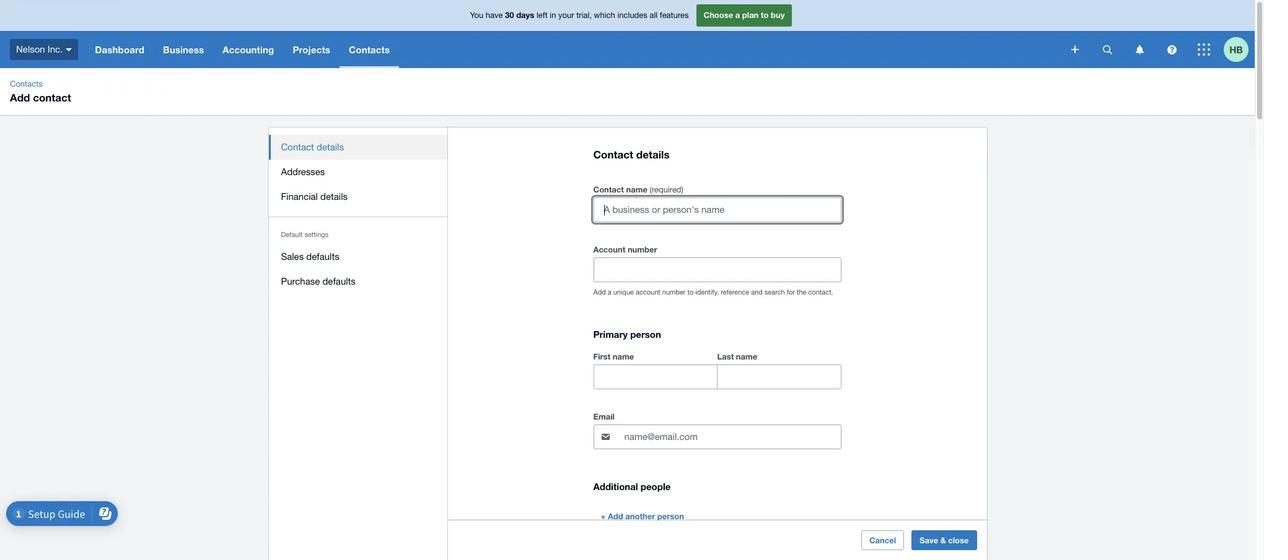 Task type: locate. For each thing, give the bounding box(es) containing it.
add right + at the left of the page
[[608, 512, 623, 522]]

menu
[[269, 128, 448, 302]]

group
[[593, 350, 841, 390]]

left
[[537, 11, 548, 20]]

trial,
[[577, 11, 592, 20]]

number
[[628, 245, 657, 255], [662, 289, 686, 296]]

navigation containing dashboard
[[86, 31, 1063, 68]]

name for contact
[[626, 185, 648, 195]]

0 vertical spatial add
[[10, 91, 30, 104]]

account
[[593, 245, 626, 255]]

name
[[626, 185, 648, 195], [613, 352, 634, 362], [736, 352, 758, 362]]

1 horizontal spatial svg image
[[1136, 45, 1144, 54]]

purchase defaults link
[[269, 270, 448, 294]]

contact details up contact name (required)
[[593, 148, 670, 161]]

which
[[594, 11, 615, 20]]

1 vertical spatial a
[[608, 289, 612, 296]]

0 vertical spatial a
[[736, 10, 740, 20]]

contacts add contact
[[10, 79, 71, 104]]

+
[[601, 512, 606, 522]]

0 horizontal spatial add
[[10, 91, 30, 104]]

plan
[[742, 10, 759, 20]]

contact inside menu
[[281, 142, 314, 152]]

details down addresses link
[[321, 192, 348, 202]]

for
[[787, 289, 795, 296]]

contacts for contacts
[[349, 44, 390, 55]]

primary person
[[593, 329, 661, 340]]

1 horizontal spatial contacts
[[349, 44, 390, 55]]

contacts up contact
[[10, 79, 43, 89]]

in
[[550, 11, 556, 20]]

add left unique
[[593, 289, 606, 296]]

banner containing hb
[[0, 0, 1255, 68]]

0 vertical spatial person
[[630, 329, 661, 340]]

add
[[10, 91, 30, 104], [593, 289, 606, 296], [608, 512, 623, 522]]

0 vertical spatial contacts
[[349, 44, 390, 55]]

1 vertical spatial person
[[658, 512, 684, 522]]

+ add another person
[[601, 512, 684, 522]]

contacts inside contacts add contact
[[10, 79, 43, 89]]

last
[[717, 352, 734, 362]]

1 horizontal spatial add
[[593, 289, 606, 296]]

1 horizontal spatial to
[[761, 10, 769, 20]]

person
[[630, 329, 661, 340], [658, 512, 684, 522]]

projects
[[293, 44, 330, 55]]

0 horizontal spatial a
[[608, 289, 612, 296]]

contact name (required)
[[593, 185, 684, 195]]

defaults for purchase defaults
[[323, 276, 356, 287]]

buy
[[771, 10, 785, 20]]

Last name field
[[717, 366, 841, 389]]

svg image
[[1198, 43, 1210, 56], [1072, 46, 1079, 53], [66, 48, 72, 51]]

contact details up addresses
[[281, 142, 344, 152]]

defaults down settings
[[306, 252, 339, 262]]

email
[[593, 412, 615, 422]]

choose a plan to buy
[[704, 10, 785, 20]]

contact details
[[281, 142, 344, 152], [593, 148, 670, 161]]

0 horizontal spatial contacts
[[10, 79, 43, 89]]

hb
[[1230, 44, 1243, 55]]

1 horizontal spatial number
[[662, 289, 686, 296]]

includes
[[618, 11, 648, 20]]

name left (required)
[[626, 185, 648, 195]]

last name
[[717, 352, 758, 362]]

a left unique
[[608, 289, 612, 296]]

financial details
[[281, 192, 348, 202]]

cancel
[[870, 536, 896, 546]]

0 horizontal spatial svg image
[[1103, 45, 1112, 54]]

add inside button
[[608, 512, 623, 522]]

contacts for contacts add contact
[[10, 79, 43, 89]]

name for last
[[736, 352, 758, 362]]

person right the another
[[658, 512, 684, 522]]

defaults
[[306, 252, 339, 262], [323, 276, 356, 287]]

contacts
[[349, 44, 390, 55], [10, 79, 43, 89]]

contacts link
[[5, 78, 48, 90]]

account
[[636, 289, 661, 296]]

1 vertical spatial to
[[688, 289, 694, 296]]

first
[[593, 352, 611, 362]]

person inside button
[[658, 512, 684, 522]]

&
[[941, 536, 946, 546]]

0 vertical spatial number
[[628, 245, 657, 255]]

1 vertical spatial add
[[593, 289, 606, 296]]

A business or person's name field
[[594, 198, 841, 222]]

1 vertical spatial number
[[662, 289, 686, 296]]

svg image
[[1103, 45, 1112, 54], [1136, 45, 1144, 54], [1167, 45, 1177, 54]]

2 svg image from the left
[[1136, 45, 1144, 54]]

0 horizontal spatial contact details
[[281, 142, 344, 152]]

person right primary
[[630, 329, 661, 340]]

0 vertical spatial to
[[761, 10, 769, 20]]

defaults down sales defaults link
[[323, 276, 356, 287]]

2 vertical spatial add
[[608, 512, 623, 522]]

Account number field
[[594, 259, 841, 282]]

all
[[650, 11, 658, 20]]

add inside contacts add contact
[[10, 91, 30, 104]]

1 vertical spatial defaults
[[323, 276, 356, 287]]

cancel button
[[861, 531, 904, 551]]

a left plan
[[736, 10, 740, 20]]

details up addresses
[[317, 142, 344, 152]]

name right first on the bottom of page
[[613, 352, 634, 362]]

a
[[736, 10, 740, 20], [608, 289, 612, 296]]

0 horizontal spatial svg image
[[66, 48, 72, 51]]

hb button
[[1224, 31, 1255, 68]]

details
[[317, 142, 344, 152], [636, 148, 670, 161], [321, 192, 348, 202]]

0 vertical spatial defaults
[[306, 252, 339, 262]]

2 horizontal spatial svg image
[[1167, 45, 1177, 54]]

additional
[[593, 482, 638, 493]]

contacts right projects
[[349, 44, 390, 55]]

to left the 'identify,'
[[688, 289, 694, 296]]

you
[[470, 11, 484, 20]]

to left buy
[[761, 10, 769, 20]]

a for choose
[[736, 10, 740, 20]]

projects button
[[283, 31, 340, 68]]

business button
[[154, 31, 213, 68]]

add down "contacts" link
[[10, 91, 30, 104]]

and
[[751, 289, 763, 296]]

to
[[761, 10, 769, 20], [688, 289, 694, 296]]

banner
[[0, 0, 1255, 68]]

contact
[[281, 142, 314, 152], [593, 148, 633, 161], [593, 185, 624, 195]]

save
[[920, 536, 938, 546]]

1 svg image from the left
[[1103, 45, 1112, 54]]

contacts inside "popup button"
[[349, 44, 390, 55]]

name right last
[[736, 352, 758, 362]]

have
[[486, 11, 503, 20]]

contact details link
[[269, 135, 448, 160]]

1 horizontal spatial a
[[736, 10, 740, 20]]

0 horizontal spatial number
[[628, 245, 657, 255]]

navigation
[[86, 31, 1063, 68]]

details up (required)
[[636, 148, 670, 161]]

2 horizontal spatial add
[[608, 512, 623, 522]]

contact up addresses
[[281, 142, 314, 152]]

1 vertical spatial contacts
[[10, 79, 43, 89]]



Task type: describe. For each thing, give the bounding box(es) containing it.
default settings
[[281, 231, 329, 239]]

contact details inside menu
[[281, 142, 344, 152]]

financial details link
[[269, 185, 448, 209]]

details for the financial details link
[[321, 192, 348, 202]]

purchase defaults
[[281, 276, 356, 287]]

sales
[[281, 252, 304, 262]]

group containing first name
[[593, 350, 841, 390]]

features
[[660, 11, 689, 20]]

2 horizontal spatial svg image
[[1198, 43, 1210, 56]]

people
[[641, 482, 671, 493]]

(required)
[[650, 185, 684, 195]]

financial
[[281, 192, 318, 202]]

accounting
[[223, 44, 274, 55]]

search
[[765, 289, 785, 296]]

days
[[516, 10, 534, 20]]

reference
[[721, 289, 749, 296]]

add a unique account number to identify, reference and search for the contact.
[[593, 289, 833, 296]]

choose
[[704, 10, 733, 20]]

unique
[[613, 289, 634, 296]]

first name
[[593, 352, 634, 362]]

default
[[281, 231, 303, 239]]

the
[[797, 289, 807, 296]]

nelson
[[16, 44, 45, 54]]

details for contact details link
[[317, 142, 344, 152]]

addresses link
[[269, 160, 448, 185]]

svg image inside 'nelson inc.' popup button
[[66, 48, 72, 51]]

settings
[[305, 231, 329, 239]]

add for another
[[608, 512, 623, 522]]

menu containing contact details
[[269, 128, 448, 302]]

save & close
[[920, 536, 969, 546]]

Email text field
[[623, 426, 841, 449]]

3 svg image from the left
[[1167, 45, 1177, 54]]

nelson inc.
[[16, 44, 63, 54]]

contact.
[[809, 289, 833, 296]]

business
[[163, 44, 204, 55]]

contacts button
[[340, 31, 399, 68]]

30
[[505, 10, 514, 20]]

contact
[[33, 91, 71, 104]]

0 horizontal spatial to
[[688, 289, 694, 296]]

a for add
[[608, 289, 612, 296]]

your
[[558, 11, 574, 20]]

dashboard
[[95, 44, 144, 55]]

identify,
[[696, 289, 719, 296]]

addresses
[[281, 167, 325, 177]]

sales defaults
[[281, 252, 339, 262]]

1 horizontal spatial svg image
[[1072, 46, 1079, 53]]

inc.
[[48, 44, 63, 54]]

contact up contact name (required)
[[593, 148, 633, 161]]

another
[[626, 512, 655, 522]]

account number
[[593, 245, 657, 255]]

sales defaults link
[[269, 245, 448, 270]]

close
[[948, 536, 969, 546]]

purchase
[[281, 276, 320, 287]]

defaults for sales defaults
[[306, 252, 339, 262]]

nelson inc. button
[[0, 31, 86, 68]]

accounting button
[[213, 31, 283, 68]]

additional people
[[593, 482, 671, 493]]

name for first
[[613, 352, 634, 362]]

contact left (required)
[[593, 185, 624, 195]]

save & close button
[[912, 531, 977, 551]]

1 horizontal spatial contact details
[[593, 148, 670, 161]]

add for contact
[[10, 91, 30, 104]]

dashboard link
[[86, 31, 154, 68]]

you have 30 days left in your trial, which includes all features
[[470, 10, 689, 20]]

+ add another person button
[[593, 507, 692, 527]]

primary
[[593, 329, 628, 340]]



Task type: vqa. For each thing, say whether or not it's contained in the screenshot.
contact details link "details"
yes



